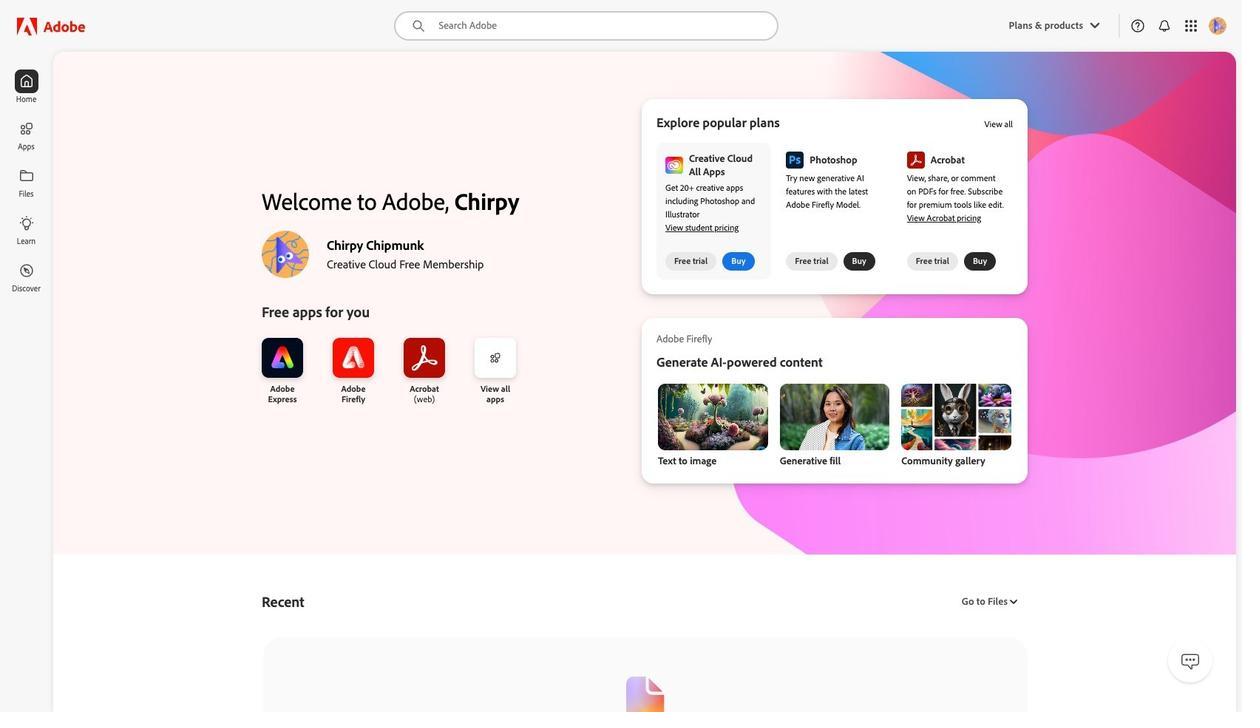 Task type: vqa. For each thing, say whether or not it's contained in the screenshot.
Black in Early Black Friday deal. Get 50% off.
no



Task type: locate. For each thing, give the bounding box(es) containing it.
1 vertical spatial acrobat image
[[404, 338, 445, 378]]

0 horizontal spatial acrobat image
[[404, 338, 445, 378]]

go to files image
[[1008, 598, 1018, 604]]

0 vertical spatial acrobat image
[[908, 152, 925, 169]]

acrobat image inside apps to try element
[[908, 152, 925, 169]]

creative cloud all apps image
[[666, 157, 684, 174]]

community gallery image
[[902, 384, 1012, 451]]

1 horizontal spatial acrobat image
[[908, 152, 925, 169]]

apps to try element
[[642, 99, 1028, 294]]

acrobat image
[[908, 152, 925, 169], [404, 338, 445, 378]]



Task type: describe. For each thing, give the bounding box(es) containing it.
view more image
[[490, 352, 502, 364]]

Search Adobe search field
[[395, 11, 779, 41]]

photoshop image
[[787, 152, 804, 169]]

generative fill image
[[780, 384, 890, 451]]

text to image image
[[658, 384, 768, 451]]

adobe express image
[[262, 338, 303, 378]]

adobe firefly image
[[333, 338, 374, 378]]



